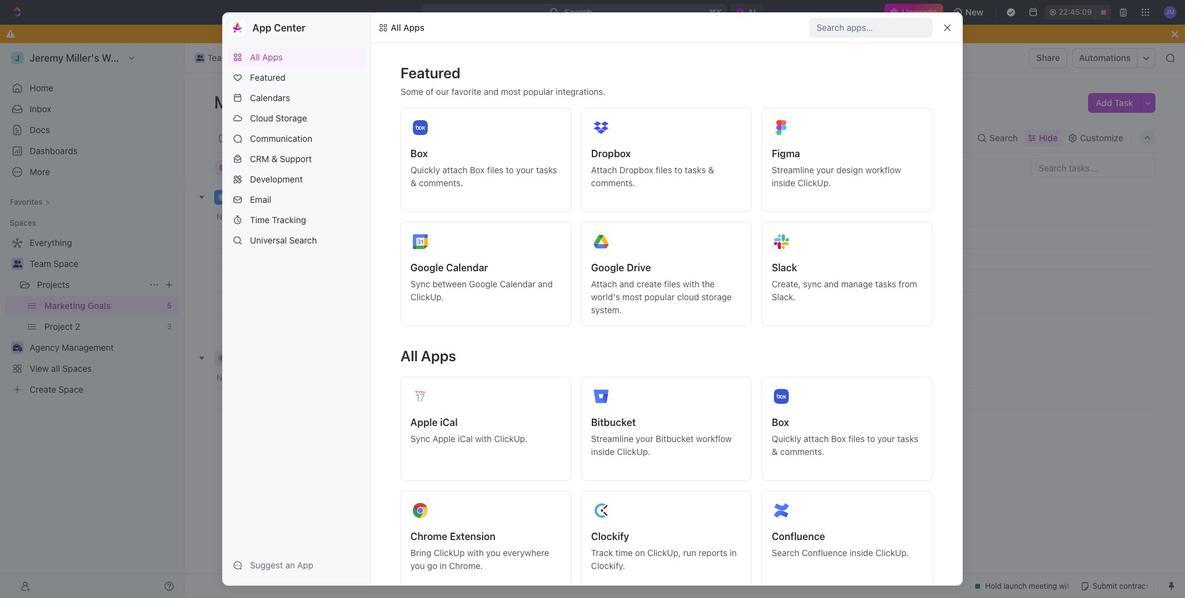 Task type: vqa. For each thing, say whether or not it's contained in the screenshot.


Task type: describe. For each thing, give the bounding box(es) containing it.
⌘k
[[709, 7, 723, 17]]

between
[[433, 279, 467, 290]]

user group image inside team space link
[[196, 55, 204, 61]]

/
[[262, 52, 264, 63]]

0 vertical spatial ical
[[440, 417, 458, 428]]

calendar inside calendar link
[[315, 132, 352, 143]]

storage
[[702, 292, 732, 303]]

1 horizontal spatial team
[[207, 52, 229, 63]]

bitbucket streamline your bitbucket workflow inside clickup.
[[591, 417, 732, 457]]

figma streamline your design workflow inside clickup.
[[772, 148, 901, 188]]

upgrade link
[[885, 4, 943, 21]]

suggest
[[250, 561, 283, 571]]

team inside sidebar navigation
[[30, 259, 51, 269]]

task
[[1115, 98, 1134, 108]]

from
[[899, 279, 917, 290]]

time
[[250, 215, 270, 225]]

files inside dropbox attach dropbox files to tasks & comments.
[[656, 165, 672, 175]]

manage
[[841, 279, 873, 290]]

0 horizontal spatial bitbucket
[[591, 417, 636, 428]]

design
[[837, 165, 863, 175]]

clickup. for bitbucket
[[617, 447, 651, 457]]

center
[[274, 22, 306, 33]]

0 horizontal spatial box quickly attach box files to your tasks & comments.
[[411, 148, 557, 188]]

tracking
[[272, 215, 306, 225]]

1 vertical spatial apple
[[433, 434, 456, 445]]

featured link
[[228, 68, 366, 88]]

1 vertical spatial ical
[[458, 434, 473, 445]]

1 vertical spatial confluence
[[802, 548, 848, 559]]

email
[[250, 194, 271, 205]]

dialog containing featured
[[222, 12, 963, 599]]

new button
[[948, 2, 991, 22]]

2 vertical spatial all apps
[[401, 348, 456, 365]]

an
[[285, 561, 295, 571]]

space inside sidebar navigation
[[53, 259, 78, 269]]

slack create, sync and manage tasks from slack.
[[772, 262, 917, 303]]

0 horizontal spatial attach
[[443, 165, 468, 175]]

and inside google drive attach and create files with the world's most popular cloud storage system.
[[620, 279, 634, 290]]

0 vertical spatial apps
[[403, 22, 425, 33]]

track
[[591, 548, 613, 559]]

figma
[[772, 148, 800, 159]]

all apps for all apps link to the top
[[391, 22, 425, 33]]

2 vertical spatial apps
[[421, 348, 456, 365]]

communication
[[250, 133, 312, 144]]

inside for figma
[[772, 178, 795, 188]]

customize button
[[1064, 129, 1127, 147]]

universal
[[250, 235, 287, 246]]

favorite
[[452, 86, 482, 97]]

google calendar sync between google calendar and clickup.
[[411, 262, 553, 303]]

all for all apps link to the bottom
[[250, 52, 260, 62]]

email link
[[228, 190, 366, 210]]

1 horizontal spatial space
[[231, 52, 256, 63]]

1 vertical spatial marketing
[[214, 92, 293, 112]]

clickup,
[[648, 548, 681, 559]]

1 horizontal spatial calendar
[[446, 262, 488, 274]]

1 vertical spatial apps
[[262, 52, 283, 62]]

2 vertical spatial all
[[401, 348, 418, 365]]

of
[[426, 86, 434, 97]]

featured for featured some of our favorite and most popular integrations.
[[401, 64, 461, 81]]

time
[[616, 548, 633, 559]]

to inside dropbox attach dropbox files to tasks & comments.
[[675, 165, 683, 175]]

all apps for all apps link to the bottom
[[250, 52, 283, 62]]

workflow for figma
[[866, 165, 901, 175]]

most inside google drive attach and create files with the world's most popular cloud storage system.
[[622, 292, 642, 303]]

create
[[637, 279, 662, 290]]

search...
[[564, 7, 600, 17]]

1 vertical spatial dropbox
[[620, 165, 653, 175]]

progress
[[240, 193, 280, 202]]

team space link inside sidebar navigation
[[30, 254, 177, 274]]

22:45:09 button
[[1046, 5, 1111, 20]]

hide inside dropdown button
[[1039, 132, 1058, 143]]

team space inside tree
[[30, 259, 78, 269]]

1 horizontal spatial bitbucket
[[656, 434, 694, 445]]

1 horizontal spatial team space link
[[192, 51, 259, 65]]

communication link
[[228, 129, 366, 149]]

0 vertical spatial confluence
[[772, 532, 825, 543]]

time tracking link
[[228, 211, 366, 230]]

weekly
[[249, 233, 278, 244]]

search inside "button"
[[990, 132, 1018, 143]]

dropbox attach dropbox files to tasks & comments.
[[591, 148, 714, 188]]

featured for featured
[[250, 72, 286, 83]]

cloud
[[677, 292, 699, 303]]

22:45:09
[[1059, 7, 1092, 17]]

crm & support link
[[228, 149, 366, 169]]

0 vertical spatial all apps link
[[376, 20, 427, 35]]

world's
[[591, 292, 620, 303]]

development
[[250, 174, 303, 185]]

hide button
[[1024, 129, 1062, 147]]

l_lxf image
[[378, 23, 388, 33]]

0 horizontal spatial comments.
[[419, 178, 463, 188]]

extension
[[450, 532, 496, 543]]

2 horizontal spatial calendar
[[500, 279, 536, 290]]

docs
[[30, 125, 50, 135]]

0 horizontal spatial quickly
[[411, 165, 440, 175]]

0 vertical spatial apple
[[411, 417, 438, 428]]

featured some of our favorite and most popular integrations.
[[401, 64, 606, 97]]

docs link
[[5, 120, 179, 140]]

marketing goals link
[[325, 51, 410, 65]]

inside for bitbucket
[[591, 447, 615, 457]]

automations button
[[1073, 49, 1137, 67]]

table link
[[418, 129, 442, 147]]

customize
[[1080, 132, 1124, 143]]

1 horizontal spatial google
[[469, 279, 498, 290]]

favorites button
[[5, 195, 55, 210]]

list link
[[275, 129, 292, 147]]

add task
[[1096, 98, 1134, 108]]

sync for google
[[411, 279, 430, 290]]

slack
[[772, 262, 797, 274]]

tasks inside "slack create, sync and manage tasks from slack."
[[875, 279, 897, 290]]

with inside 'chrome extension bring clickup with you everywhere you go in chrome.'
[[467, 548, 484, 559]]

inbox
[[30, 104, 51, 114]]

universal search link
[[228, 231, 366, 251]]

hide button
[[519, 161, 546, 175]]

clickup
[[434, 548, 465, 559]]

spaces
[[10, 219, 36, 228]]

reports
[[699, 548, 728, 559]]

1 horizontal spatial attach
[[804, 434, 829, 445]]

inbox link
[[5, 99, 179, 119]]

1 horizontal spatial team space
[[207, 52, 256, 63]]

1 horizontal spatial quickly
[[772, 434, 802, 445]]

goals inside marketing goals link
[[384, 52, 407, 63]]

weekly schedule
[[249, 233, 319, 244]]

schedule
[[281, 233, 319, 244]]

0 vertical spatial marketing goals
[[341, 52, 407, 63]]

and inside google calendar sync between google calendar and clickup.
[[538, 279, 553, 290]]

google for google calendar
[[411, 262, 444, 274]]

0 horizontal spatial to
[[506, 165, 514, 175]]

search for confluence
[[772, 548, 800, 559]]

support
[[280, 154, 312, 164]]

time tracking
[[250, 215, 306, 225]]

workflow for bitbucket
[[696, 434, 732, 445]]

1 vertical spatial marketing goals
[[214, 92, 346, 112]]

home
[[30, 83, 53, 93]]

integrations.
[[556, 86, 606, 97]]

with inside google drive attach and create files with the world's most popular cloud storage system.
[[683, 279, 700, 290]]

most inside featured some of our favorite and most popular integrations.
[[501, 86, 521, 97]]

all for all apps link to the top
[[391, 22, 401, 33]]

tasks inside dropbox attach dropbox files to tasks & comments.
[[685, 165, 706, 175]]

in inside 'chrome extension bring clickup with you everywhere you go in chrome.'
[[440, 561, 447, 572]]

0 vertical spatial dropbox
[[591, 148, 631, 159]]



Task type: locate. For each thing, give the bounding box(es) containing it.
2 horizontal spatial in
[[730, 548, 737, 559]]

apple ical sync apple ical with clickup.
[[411, 417, 528, 445]]

0 vertical spatial sync
[[411, 279, 430, 290]]

search button
[[974, 129, 1022, 147]]

your inside the figma streamline your design workflow inside clickup.
[[817, 165, 834, 175]]

app left center at the top left of the page
[[253, 22, 271, 33]]

1 horizontal spatial projects
[[282, 52, 315, 63]]

0 horizontal spatial projects
[[37, 280, 70, 290]]

0 vertical spatial with
[[683, 279, 700, 290]]

goals down l_lxf image
[[384, 52, 407, 63]]

all apps link up marketing goals link
[[376, 20, 427, 35]]

0 vertical spatial you
[[486, 548, 501, 559]]

& inside dropbox attach dropbox files to tasks & comments.
[[708, 165, 714, 175]]

clickup. inside bitbucket streamline your bitbucket workflow inside clickup.
[[617, 447, 651, 457]]

clickup. inside google calendar sync between google calendar and clickup.
[[411, 292, 444, 303]]

0 vertical spatial hide
[[1039, 132, 1058, 143]]

home link
[[5, 78, 179, 98]]

list
[[277, 132, 292, 143]]

0 horizontal spatial workflow
[[696, 434, 732, 445]]

comments. inside dropbox attach dropbox files to tasks & comments.
[[591, 178, 636, 188]]

2 vertical spatial calendar
[[500, 279, 536, 290]]

0 vertical spatial attach
[[443, 165, 468, 175]]

marketing goals
[[341, 52, 407, 63], [214, 92, 346, 112]]

on
[[635, 548, 645, 559]]

streamline inside the figma streamline your design workflow inside clickup.
[[772, 165, 814, 175]]

0 horizontal spatial app
[[253, 22, 271, 33]]

1 vertical spatial app
[[297, 561, 313, 571]]

sync inside apple ical sync apple ical with clickup.
[[411, 434, 430, 445]]

1 horizontal spatial app
[[297, 561, 313, 571]]

1 vertical spatial inside
[[591, 447, 615, 457]]

1 vertical spatial most
[[622, 292, 642, 303]]

sync for apple
[[411, 434, 430, 445]]

1 vertical spatial projects
[[37, 280, 70, 290]]

1 horizontal spatial you
[[486, 548, 501, 559]]

drive
[[627, 262, 651, 274]]

in left progress
[[230, 193, 238, 202]]

clickup. inside apple ical sync apple ical with clickup.
[[494, 434, 528, 445]]

all apps
[[391, 22, 425, 33], [250, 52, 283, 62], [401, 348, 456, 365]]

popular left integrations.
[[523, 86, 554, 97]]

google right between
[[469, 279, 498, 290]]

marketing goals down l_lxf image
[[341, 52, 407, 63]]

google for google drive
[[591, 262, 624, 274]]

1 horizontal spatial hide
[[1039, 132, 1058, 143]]

app inside button
[[297, 561, 313, 571]]

0 vertical spatial search
[[990, 132, 1018, 143]]

featured up of at the left top of the page
[[401, 64, 461, 81]]

everywhere
[[503, 548, 549, 559]]

dialog
[[222, 12, 963, 599]]

universal search
[[250, 235, 317, 246]]

0 vertical spatial team space link
[[192, 51, 259, 65]]

team space left /
[[207, 52, 256, 63]]

2 sync from the top
[[411, 434, 430, 445]]

1 horizontal spatial projects link
[[267, 51, 318, 65]]

0 horizontal spatial popular
[[523, 86, 554, 97]]

sidebar navigation
[[0, 43, 185, 599]]

1 horizontal spatial marketing
[[341, 52, 382, 63]]

0 vertical spatial box quickly attach box files to your tasks & comments.
[[411, 148, 557, 188]]

and inside featured some of our favorite and most popular integrations.
[[484, 86, 499, 97]]

1 horizontal spatial workflow
[[866, 165, 901, 175]]

streamline inside bitbucket streamline your bitbucket workflow inside clickup.
[[591, 434, 634, 445]]

1 attach from the top
[[591, 165, 617, 175]]

1 horizontal spatial search
[[772, 548, 800, 559]]

board link
[[228, 129, 254, 147]]

1 vertical spatial all apps link
[[228, 48, 366, 67]]

user group image inside tree
[[13, 261, 22, 268]]

featured
[[401, 64, 461, 81], [250, 72, 286, 83]]

2 horizontal spatial to
[[867, 434, 875, 445]]

chrome.
[[449, 561, 483, 572]]

0 horizontal spatial featured
[[250, 72, 286, 83]]

your inside bitbucket streamline your bitbucket workflow inside clickup.
[[636, 434, 654, 445]]

1 horizontal spatial inside
[[772, 178, 795, 188]]

automations
[[1079, 52, 1131, 63]]

apps
[[403, 22, 425, 33], [262, 52, 283, 62], [421, 348, 456, 365]]

goals up the storage
[[297, 92, 342, 112]]

0 vertical spatial app
[[253, 22, 271, 33]]

0 vertical spatial all
[[391, 22, 401, 33]]

dashboards link
[[5, 141, 179, 161]]

0 horizontal spatial inside
[[591, 447, 615, 457]]

box quickly attach box files to your tasks & comments.
[[411, 148, 557, 188], [772, 417, 919, 457]]

1 vertical spatial you
[[411, 561, 425, 572]]

1 vertical spatial sync
[[411, 434, 430, 445]]

0 horizontal spatial all apps link
[[228, 48, 366, 67]]

dashboards
[[30, 146, 78, 156]]

streamline for figma
[[772, 165, 814, 175]]

tree
[[5, 233, 179, 400]]

0 vertical spatial calendar
[[315, 132, 352, 143]]

1 vertical spatial popular
[[645, 292, 675, 303]]

create,
[[772, 279, 801, 290]]

0 vertical spatial projects
[[282, 52, 315, 63]]

featured inside featured some of our favorite and most popular integrations.
[[401, 64, 461, 81]]

2 vertical spatial with
[[467, 548, 484, 559]]

dropbox
[[591, 148, 631, 159], [620, 165, 653, 175]]

0 horizontal spatial calendar
[[315, 132, 352, 143]]

calendar
[[315, 132, 352, 143], [446, 262, 488, 274], [500, 279, 536, 290]]

calendars link
[[228, 88, 366, 108]]

1 vertical spatial user group image
[[13, 261, 22, 268]]

in right go
[[440, 561, 447, 572]]

clickup. inside confluence search confluence inside clickup.
[[876, 548, 909, 559]]

hide inside button
[[524, 163, 541, 172]]

with inside apple ical sync apple ical with clickup.
[[475, 434, 492, 445]]

comments.
[[419, 178, 463, 188], [591, 178, 636, 188], [780, 447, 825, 457]]

sync inside google calendar sync between google calendar and clickup.
[[411, 279, 430, 290]]

sync
[[411, 279, 430, 290], [411, 434, 430, 445]]

Search tasks... text field
[[1032, 159, 1155, 177]]

0 horizontal spatial goals
[[297, 92, 342, 112]]

bring
[[411, 548, 432, 559]]

0 horizontal spatial team space
[[30, 259, 78, 269]]

calendar link
[[313, 129, 352, 147]]

attach
[[591, 165, 617, 175], [591, 279, 617, 290]]

1 vertical spatial search
[[289, 235, 317, 246]]

development link
[[228, 170, 366, 190]]

tree inside sidebar navigation
[[5, 233, 179, 400]]

0 vertical spatial inside
[[772, 178, 795, 188]]

team space
[[207, 52, 256, 63], [30, 259, 78, 269]]

projects inside tree
[[37, 280, 70, 290]]

inside inside bitbucket streamline your bitbucket workflow inside clickup.
[[591, 447, 615, 457]]

1 vertical spatial streamline
[[591, 434, 634, 445]]

0 horizontal spatial projects link
[[37, 275, 144, 295]]

projects link
[[267, 51, 318, 65], [37, 275, 144, 295]]

cloud
[[250, 113, 273, 123]]

you down extension
[[486, 548, 501, 559]]

crm & support
[[250, 154, 312, 164]]

0 horizontal spatial in
[[230, 193, 238, 202]]

files inside google drive attach and create files with the world's most popular cloud storage system.
[[664, 279, 681, 290]]

1 vertical spatial in
[[730, 548, 737, 559]]

streamline
[[772, 165, 814, 175], [591, 434, 634, 445]]

and inside "slack create, sync and manage tasks from slack."
[[824, 279, 839, 290]]

0 horizontal spatial team space link
[[30, 254, 177, 274]]

0 horizontal spatial search
[[289, 235, 317, 246]]

google drive attach and create files with the world's most popular cloud storage system.
[[591, 262, 732, 315]]

clickup. inside the figma streamline your design workflow inside clickup.
[[798, 178, 831, 188]]

confluence search confluence inside clickup.
[[772, 532, 909, 559]]

calendars
[[250, 93, 290, 103]]

2 horizontal spatial search
[[990, 132, 1018, 143]]

popular inside google drive attach and create files with the world's most popular cloud storage system.
[[645, 292, 675, 303]]

cloud storage link
[[228, 109, 366, 128]]

google
[[411, 262, 444, 274], [591, 262, 624, 274], [469, 279, 498, 290]]

1 vertical spatial with
[[475, 434, 492, 445]]

favorites
[[10, 198, 42, 207]]

popular inside featured some of our favorite and most popular integrations.
[[523, 86, 554, 97]]

1 vertical spatial space
[[53, 259, 78, 269]]

0 vertical spatial in
[[230, 193, 238, 202]]

some
[[401, 86, 423, 97]]

team left /
[[207, 52, 229, 63]]

google up between
[[411, 262, 444, 274]]

1 horizontal spatial box quickly attach box files to your tasks & comments.
[[772, 417, 919, 457]]

storage
[[276, 113, 307, 123]]

2 vertical spatial inside
[[850, 548, 873, 559]]

&
[[271, 154, 278, 164], [708, 165, 714, 175], [411, 178, 417, 188], [772, 447, 778, 457]]

0 vertical spatial most
[[501, 86, 521, 97]]

the
[[702, 279, 715, 290]]

workflow inside bitbucket streamline your bitbucket workflow inside clickup.
[[696, 434, 732, 445]]

0 vertical spatial workflow
[[866, 165, 901, 175]]

with
[[683, 279, 700, 290], [475, 434, 492, 445], [467, 548, 484, 559]]

go
[[427, 561, 437, 572]]

you down 'bring'
[[411, 561, 425, 572]]

in inside clockify track time on clickup, run reports in clockify.
[[730, 548, 737, 559]]

1 horizontal spatial to
[[675, 165, 683, 175]]

0 vertical spatial all apps
[[391, 22, 425, 33]]

1 horizontal spatial all apps link
[[376, 20, 427, 35]]

1 sync from the top
[[411, 279, 430, 290]]

Search apps… field
[[817, 20, 928, 35]]

0 vertical spatial team space
[[207, 52, 256, 63]]

team
[[207, 52, 229, 63], [30, 259, 51, 269]]

tree containing team space
[[5, 233, 179, 400]]

marketing up cloud
[[214, 92, 293, 112]]

app right an
[[297, 561, 313, 571]]

clickup. for figma
[[798, 178, 831, 188]]

projects link inside tree
[[37, 275, 144, 295]]

suggest an app
[[250, 561, 313, 571]]

attach inside dropbox attach dropbox files to tasks & comments.
[[591, 165, 617, 175]]

in
[[230, 193, 238, 202], [730, 548, 737, 559], [440, 561, 447, 572]]

google up the world's
[[591, 262, 624, 274]]

crm
[[250, 154, 269, 164]]

bitbucket
[[591, 417, 636, 428], [656, 434, 694, 445]]

cloud storage
[[250, 113, 307, 123]]

0 vertical spatial bitbucket
[[591, 417, 636, 428]]

1 vertical spatial attach
[[591, 279, 617, 290]]

1 horizontal spatial comments.
[[591, 178, 636, 188]]

inside inside the figma streamline your design workflow inside clickup.
[[772, 178, 795, 188]]

in right reports
[[730, 548, 737, 559]]

team space link
[[192, 51, 259, 65], [30, 254, 177, 274]]

user group image
[[196, 55, 204, 61], [13, 261, 22, 268]]

board
[[230, 132, 254, 143]]

sync
[[803, 279, 822, 290]]

2 attach from the top
[[591, 279, 617, 290]]

0 horizontal spatial team
[[30, 259, 51, 269]]

0 vertical spatial marketing
[[341, 52, 382, 63]]

streamline for bitbucket
[[591, 434, 634, 445]]

0 vertical spatial goals
[[384, 52, 407, 63]]

team space down spaces
[[30, 259, 78, 269]]

popular down create on the right
[[645, 292, 675, 303]]

google inside google drive attach and create files with the world's most popular cloud storage system.
[[591, 262, 624, 274]]

1 horizontal spatial in
[[440, 561, 447, 572]]

popular
[[523, 86, 554, 97], [645, 292, 675, 303]]

all
[[391, 22, 401, 33], [250, 52, 260, 62], [401, 348, 418, 365]]

slack.
[[772, 292, 796, 303]]

search inside confluence search confluence inside clickup.
[[772, 548, 800, 559]]

attach inside google drive attach and create files with the world's most popular cloud storage system.
[[591, 279, 617, 290]]

inside
[[772, 178, 795, 188], [591, 447, 615, 457], [850, 548, 873, 559]]

our
[[436, 86, 449, 97]]

chrome extension bring clickup with you everywhere you go in chrome.
[[411, 532, 549, 572]]

all apps link
[[376, 20, 427, 35], [228, 48, 366, 67]]

workflow inside the figma streamline your design workflow inside clickup.
[[866, 165, 901, 175]]

2 vertical spatial search
[[772, 548, 800, 559]]

0 vertical spatial streamline
[[772, 165, 814, 175]]

app
[[253, 22, 271, 33], [297, 561, 313, 571]]

0 vertical spatial quickly
[[411, 165, 440, 175]]

all apps link up featured link
[[228, 48, 366, 67]]

hide
[[1039, 132, 1058, 143], [524, 163, 541, 172]]

marketing down l_lxf image
[[341, 52, 382, 63]]

marketing goals up cloud storage on the left
[[214, 92, 346, 112]]

table
[[420, 132, 442, 143]]

files
[[487, 165, 504, 175], [656, 165, 672, 175], [664, 279, 681, 290], [849, 434, 865, 445]]

team down spaces
[[30, 259, 51, 269]]

0 vertical spatial projects link
[[267, 51, 318, 65]]

most right favorite at top
[[501, 86, 521, 97]]

0 horizontal spatial streamline
[[591, 434, 634, 445]]

1 vertical spatial quickly
[[772, 434, 802, 445]]

1 vertical spatial team
[[30, 259, 51, 269]]

0 vertical spatial team
[[207, 52, 229, 63]]

inside inside confluence search confluence inside clickup.
[[850, 548, 873, 559]]

app center
[[253, 22, 306, 33]]

to
[[506, 165, 514, 175], [675, 165, 683, 175], [867, 434, 875, 445]]

1 vertical spatial attach
[[804, 434, 829, 445]]

clockify track time on clickup, run reports in clockify.
[[591, 532, 737, 572]]

1 horizontal spatial goals
[[384, 52, 407, 63]]

in progress
[[230, 193, 280, 202]]

0 horizontal spatial you
[[411, 561, 425, 572]]

clockify.
[[591, 561, 625, 572]]

search for universal
[[289, 235, 317, 246]]

projects
[[282, 52, 315, 63], [37, 280, 70, 290]]

1 vertical spatial bitbucket
[[656, 434, 694, 445]]

2 horizontal spatial comments.
[[780, 447, 825, 457]]

featured down /
[[250, 72, 286, 83]]

0 horizontal spatial space
[[53, 259, 78, 269]]

1 vertical spatial box quickly attach box files to your tasks & comments.
[[772, 417, 919, 457]]

share button
[[1029, 48, 1068, 68]]

goals
[[384, 52, 407, 63], [297, 92, 342, 112]]

clickup. for apple
[[494, 434, 528, 445]]

most down create on the right
[[622, 292, 642, 303]]

run
[[683, 548, 696, 559]]



